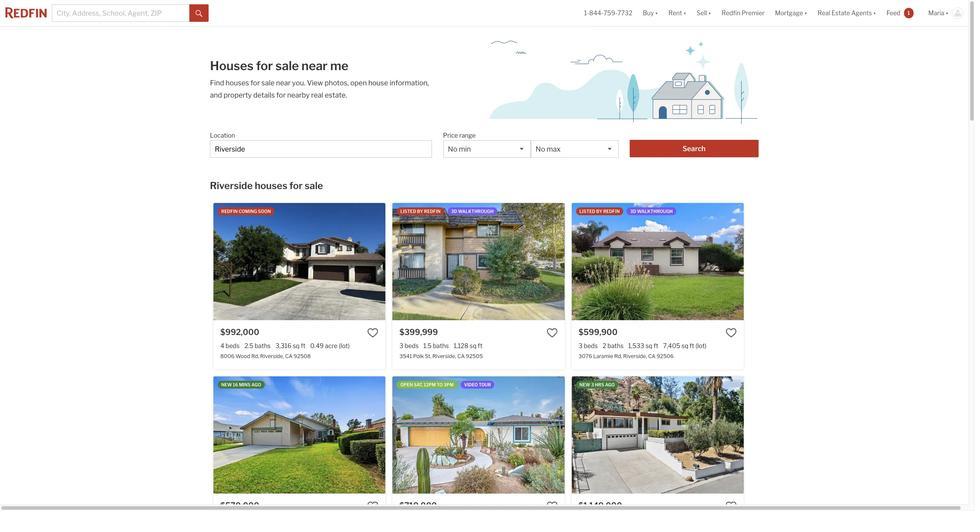 Task type: vqa. For each thing, say whether or not it's contained in the screenshot.
TAB
no



Task type: describe. For each thing, give the bounding box(es) containing it.
1 photo of 3975 beechwood pl, riverside, ca 92506 image from the left
[[393, 376, 565, 494]]

$710,000
[[400, 501, 437, 510]]

open sat, 12pm to 3pm
[[401, 382, 454, 387]]

ft for $599,900
[[654, 342, 659, 349]]

no for no max
[[536, 145, 545, 153]]

nearby
[[287, 91, 310, 99]]

baths for $399,999
[[433, 342, 449, 349]]

1.5 baths
[[424, 342, 449, 349]]

buy
[[643, 9, 654, 17]]

2 (lot) from the left
[[696, 342, 707, 349]]

2 photo of 4207 miramonte pl, riverside, ca 92501 image from the left
[[744, 376, 916, 494]]

4
[[220, 342, 224, 349]]

search
[[683, 145, 706, 153]]

rd, for $992,000
[[251, 353, 259, 359]]

$992,000
[[220, 328, 259, 337]]

no max
[[536, 145, 561, 153]]

buy ▾ button
[[643, 0, 658, 26]]

12pm
[[424, 382, 436, 387]]

coming
[[239, 209, 257, 214]]

16
[[233, 382, 238, 387]]

rent
[[669, 9, 683, 17]]

favorite button checkbox for $992,000
[[367, 327, 379, 338]]

3 beds for $399,999
[[400, 342, 419, 349]]

hrs
[[595, 382, 604, 387]]

submit search image
[[196, 10, 203, 17]]

0.49
[[310, 342, 324, 349]]

walkthrough for $399,999
[[458, 209, 494, 214]]

favorite button checkbox for $399,999
[[547, 327, 558, 338]]

4 ft from the left
[[690, 342, 695, 349]]

favorite button image for $710,000
[[547, 501, 558, 511]]

polk
[[413, 353, 424, 359]]

video tour
[[464, 382, 491, 387]]

riverside, for $599,900
[[624, 353, 647, 359]]

premier
[[742, 9, 765, 17]]

tour
[[479, 382, 491, 387]]

1 photo of 4207 miramonte pl, riverside, ca 92501 image from the left
[[572, 376, 744, 494]]

details
[[253, 91, 275, 99]]

you.
[[292, 79, 306, 87]]

riverside houses for sale
[[210, 180, 323, 191]]

92506
[[657, 353, 674, 359]]

min
[[459, 145, 471, 153]]

favorite button checkbox for $599,900
[[726, 327, 737, 338]]

find houses for sale near you.
[[210, 79, 307, 87]]

beds for $399,999
[[405, 342, 419, 349]]

beds for $992,000
[[226, 342, 240, 349]]

3541
[[400, 353, 412, 359]]

4 sq from the left
[[682, 342, 689, 349]]

▾ for sell ▾
[[709, 9, 712, 17]]

2 photo of 8006 wood rd, riverside, ca 92508 image from the left
[[386, 203, 558, 320]]

3d for $599,900
[[630, 209, 637, 214]]

rent ▾ button
[[664, 0, 692, 26]]

ca for $992,000
[[285, 353, 293, 359]]

laramie
[[594, 353, 613, 359]]

sell ▾ button
[[692, 0, 717, 26]]

listed by redfin for $399,999
[[401, 209, 441, 214]]

1 (lot) from the left
[[339, 342, 350, 349]]

3076
[[579, 353, 592, 359]]

favorite button checkbox for $1,149,000
[[726, 501, 737, 511]]

$599,900
[[579, 328, 618, 337]]

3,316
[[276, 342, 292, 349]]

ft for $992,000
[[301, 342, 306, 349]]

me
[[330, 58, 349, 73]]

8006 wood rd, riverside, ca 92508
[[220, 353, 311, 359]]

real estate agents ▾
[[818, 9, 877, 17]]

maria
[[929, 9, 945, 17]]

to
[[437, 382, 443, 387]]

riverside
[[210, 180, 253, 191]]

3d walkthrough for $399,999
[[451, 209, 494, 214]]

redfin premier
[[722, 9, 765, 17]]

no for no min
[[448, 145, 458, 153]]

for inside view photos, open house information, and property details for nearby real estate.
[[277, 91, 286, 99]]

search button
[[630, 140, 759, 157]]

redfin coming soon
[[221, 209, 271, 214]]

ago for $1,149,000
[[605, 382, 615, 387]]

sat,
[[414, 382, 423, 387]]

video
[[464, 382, 478, 387]]

92505
[[466, 353, 483, 359]]

max
[[547, 145, 561, 153]]

City, Address, School, Agent, ZIP search field
[[210, 140, 432, 158]]

3541 polk st, riverside, ca 92505
[[400, 353, 483, 359]]

▾ for maria ▾
[[946, 9, 949, 17]]

1,128
[[454, 342, 469, 349]]

baths for $599,900
[[608, 342, 624, 349]]

no min
[[448, 145, 471, 153]]

sell ▾ button
[[697, 0, 712, 26]]

1 photo of 8006 wood rd, riverside, ca 92508 image from the left
[[214, 203, 386, 320]]

open
[[351, 79, 367, 87]]

real
[[818, 9, 831, 17]]

7,405
[[664, 342, 681, 349]]

2.5
[[245, 342, 253, 349]]

information,
[[390, 79, 429, 87]]

3 beds for $599,900
[[579, 342, 598, 349]]

range
[[460, 132, 476, 139]]

1
[[908, 9, 911, 16]]

houses for riverside
[[255, 180, 288, 191]]

1 vertical spatial near
[[276, 79, 291, 87]]

1-844-759-7732
[[584, 9, 633, 17]]

1.5
[[424, 342, 432, 349]]

2
[[603, 342, 607, 349]]

3d walkthrough for $599,900
[[630, 209, 673, 214]]

real estate agents ▾ button
[[813, 0, 882, 26]]



Task type: locate. For each thing, give the bounding box(es) containing it.
2 sq from the left
[[470, 342, 477, 349]]

1 horizontal spatial 3d walkthrough
[[630, 209, 673, 214]]

3d walkthrough
[[451, 209, 494, 214], [630, 209, 673, 214]]

8006
[[220, 353, 235, 359]]

1 sq from the left
[[293, 342, 300, 349]]

new left 16
[[221, 382, 232, 387]]

0 horizontal spatial 3 beds
[[400, 342, 419, 349]]

price
[[443, 132, 458, 139]]

2 vertical spatial sale
[[305, 180, 323, 191]]

soon
[[258, 209, 271, 214]]

1,533 sq ft
[[629, 342, 659, 349]]

2 listed by redfin from the left
[[580, 209, 620, 214]]

baths for $992,000
[[255, 342, 271, 349]]

(lot) right 7,405
[[696, 342, 707, 349]]

no
[[448, 145, 458, 153], [536, 145, 545, 153]]

favorite button image
[[547, 327, 558, 338], [726, 327, 737, 338], [367, 501, 379, 511], [547, 501, 558, 511], [726, 501, 737, 511]]

2 horizontal spatial 3
[[591, 382, 594, 387]]

2 beds from the left
[[405, 342, 419, 349]]

2.5 baths
[[245, 342, 271, 349]]

property
[[224, 91, 252, 99]]

2 photo of 3975 beechwood pl, riverside, ca 92506 image from the left
[[565, 376, 737, 494]]

▾ right agents
[[874, 9, 877, 17]]

0 horizontal spatial sale
[[262, 79, 275, 87]]

1-844-759-7732 link
[[584, 9, 633, 17]]

redfin
[[722, 9, 741, 17]]

1 redfin from the left
[[221, 209, 238, 214]]

1 horizontal spatial 3 beds
[[579, 342, 598, 349]]

1 ago from the left
[[252, 382, 261, 387]]

listed for $399,999
[[401, 209, 416, 214]]

2 horizontal spatial riverside,
[[624, 353, 647, 359]]

2 horizontal spatial beds
[[584, 342, 598, 349]]

maria ▾
[[929, 9, 949, 17]]

0 horizontal spatial (lot)
[[339, 342, 350, 349]]

1 photo of 3076 laramie rd, riverside, ca 92506 image from the left
[[572, 203, 744, 320]]

3 left hrs
[[591, 382, 594, 387]]

2 baths from the left
[[433, 342, 449, 349]]

2 ago from the left
[[605, 382, 615, 387]]

1 horizontal spatial ago
[[605, 382, 615, 387]]

rent ▾ button
[[669, 0, 687, 26]]

ca left 92506
[[649, 353, 656, 359]]

rent ▾
[[669, 9, 687, 17]]

favorite button checkbox for $570,000
[[367, 501, 379, 511]]

1 horizontal spatial sale
[[276, 58, 299, 73]]

City, Address, School, Agent, ZIP search field
[[52, 4, 190, 22]]

0 horizontal spatial 3d
[[451, 209, 457, 214]]

new left hrs
[[580, 382, 591, 387]]

2 ca from the left
[[458, 353, 465, 359]]

mortgage ▾ button
[[775, 0, 808, 26]]

baths up 3541 polk st, riverside, ca 92505
[[433, 342, 449, 349]]

2 horizontal spatial baths
[[608, 342, 624, 349]]

1 horizontal spatial near
[[302, 58, 328, 73]]

favorite button image
[[367, 327, 379, 338]]

photo of 6710 skyview rd, riverside, ca 92509 image
[[214, 376, 386, 494], [386, 376, 558, 494]]

rd, down 2 baths
[[615, 353, 622, 359]]

real estate agents ▾ link
[[818, 0, 877, 26]]

3 riverside, from the left
[[624, 353, 647, 359]]

0 vertical spatial houses
[[226, 79, 249, 87]]

3 sq from the left
[[646, 342, 653, 349]]

1 horizontal spatial ca
[[458, 353, 465, 359]]

0 horizontal spatial baths
[[255, 342, 271, 349]]

listed by redfin for $599,900
[[580, 209, 620, 214]]

1 horizontal spatial walkthrough
[[638, 209, 673, 214]]

0 vertical spatial sale
[[276, 58, 299, 73]]

baths up 8006 wood rd, riverside, ca 92508
[[255, 342, 271, 349]]

3 beds up 3076
[[579, 342, 598, 349]]

0 horizontal spatial houses
[[226, 79, 249, 87]]

2 baths
[[603, 342, 624, 349]]

estate.
[[325, 91, 347, 99]]

redfin
[[221, 209, 238, 214], [424, 209, 441, 214], [604, 209, 620, 214]]

2 redfin from the left
[[424, 209, 441, 214]]

houses
[[210, 58, 254, 73]]

new
[[221, 382, 232, 387], [580, 382, 591, 387]]

sale down city, address, school, agent, zip search field
[[305, 180, 323, 191]]

sq
[[293, 342, 300, 349], [470, 342, 477, 349], [646, 342, 653, 349], [682, 342, 689, 349]]

1 horizontal spatial baths
[[433, 342, 449, 349]]

3
[[400, 342, 404, 349], [579, 342, 583, 349], [591, 382, 594, 387]]

riverside, down 1.5 baths
[[433, 353, 457, 359]]

1 horizontal spatial riverside,
[[433, 353, 457, 359]]

0 horizontal spatial beds
[[226, 342, 240, 349]]

by for $599,900
[[597, 209, 603, 214]]

1-
[[584, 9, 590, 17]]

sq right 1,533
[[646, 342, 653, 349]]

1 new from the left
[[221, 382, 232, 387]]

favorite button image for $599,900
[[726, 327, 737, 338]]

ca for $599,900
[[649, 353, 656, 359]]

▾ right sell
[[709, 9, 712, 17]]

0 horizontal spatial listed by redfin
[[401, 209, 441, 214]]

▾ right rent
[[684, 9, 687, 17]]

0 horizontal spatial ago
[[252, 382, 261, 387]]

new 16 mins ago
[[221, 382, 261, 387]]

0 horizontal spatial riverside,
[[260, 353, 284, 359]]

0 vertical spatial near
[[302, 58, 328, 73]]

1 photo of 3541 polk st, riverside, ca 92505 image from the left
[[393, 203, 565, 320]]

sale up you.
[[276, 58, 299, 73]]

near left you.
[[276, 79, 291, 87]]

3 ▾ from the left
[[709, 9, 712, 17]]

near
[[302, 58, 328, 73], [276, 79, 291, 87]]

ago right hrs
[[605, 382, 615, 387]]

1 horizontal spatial new
[[580, 382, 591, 387]]

3d
[[451, 209, 457, 214], [630, 209, 637, 214]]

0 vertical spatial favorite button checkbox
[[726, 327, 737, 338]]

2 photo of 3541 polk st, riverside, ca 92505 image from the left
[[565, 203, 737, 320]]

0 horizontal spatial listed
[[401, 209, 416, 214]]

baths
[[255, 342, 271, 349], [433, 342, 449, 349], [608, 342, 624, 349]]

real
[[311, 91, 323, 99]]

walkthrough for $599,900
[[638, 209, 673, 214]]

rd,
[[251, 353, 259, 359], [615, 353, 622, 359]]

0 horizontal spatial favorite button checkbox
[[367, 501, 379, 511]]

ago for $570,000
[[252, 382, 261, 387]]

rd, down 2.5 baths
[[251, 353, 259, 359]]

$570,000
[[220, 501, 259, 510]]

photo of 3541 polk st, riverside, ca 92505 image
[[393, 203, 565, 320], [565, 203, 737, 320]]

sq for $399,999
[[470, 342, 477, 349]]

1 by from the left
[[417, 209, 423, 214]]

houses up property
[[226, 79, 249, 87]]

buy ▾
[[643, 9, 658, 17]]

1 3d from the left
[[451, 209, 457, 214]]

3 beds up 3541 at the bottom left of page
[[400, 342, 419, 349]]

baths right "2"
[[608, 342, 624, 349]]

open
[[401, 382, 413, 387]]

1 vertical spatial sale
[[262, 79, 275, 87]]

no left max
[[536, 145, 545, 153]]

sale up details
[[262, 79, 275, 87]]

1 3d walkthrough from the left
[[451, 209, 494, 214]]

acre
[[325, 342, 338, 349]]

sq up 92505
[[470, 342, 477, 349]]

1 horizontal spatial redfin
[[424, 209, 441, 214]]

house
[[368, 79, 388, 87]]

2 3d walkthrough from the left
[[630, 209, 673, 214]]

2 by from the left
[[597, 209, 603, 214]]

0 horizontal spatial 3
[[400, 342, 404, 349]]

1 horizontal spatial houses
[[255, 180, 288, 191]]

ca down 3,316 sq ft
[[285, 353, 293, 359]]

1 ft from the left
[[301, 342, 306, 349]]

844-
[[590, 9, 604, 17]]

▾ right buy
[[656, 9, 658, 17]]

ca for $399,999
[[458, 353, 465, 359]]

1 horizontal spatial (lot)
[[696, 342, 707, 349]]

3 ft from the left
[[654, 342, 659, 349]]

1 listed from the left
[[401, 209, 416, 214]]

1 horizontal spatial listed by redfin
[[580, 209, 620, 214]]

1 horizontal spatial beds
[[405, 342, 419, 349]]

2 ft from the left
[[478, 342, 483, 349]]

3 up 3541 at the bottom left of page
[[400, 342, 404, 349]]

3 ca from the left
[[649, 353, 656, 359]]

sale
[[276, 58, 299, 73], [262, 79, 275, 87], [305, 180, 323, 191]]

▾ for buy ▾
[[656, 9, 658, 17]]

by for $399,999
[[417, 209, 423, 214]]

1 rd, from the left
[[251, 353, 259, 359]]

1 beds from the left
[[226, 342, 240, 349]]

2 3 beds from the left
[[579, 342, 598, 349]]

favorite button checkbox
[[726, 327, 737, 338], [367, 501, 379, 511]]

sale for riverside houses for sale
[[305, 180, 323, 191]]

1 walkthrough from the left
[[458, 209, 494, 214]]

rd, for $599,900
[[615, 353, 622, 359]]

sq right 7,405
[[682, 342, 689, 349]]

and
[[210, 91, 222, 99]]

sq up 92508
[[293, 342, 300, 349]]

riverside, down '3,316' at the left
[[260, 353, 284, 359]]

2 3d from the left
[[630, 209, 637, 214]]

price range
[[443, 132, 476, 139]]

riverside, down 1,533
[[624, 353, 647, 359]]

favorite button image for $570,000
[[367, 501, 379, 511]]

redfin for $399,999
[[424, 209, 441, 214]]

location
[[210, 132, 235, 139]]

houses
[[226, 79, 249, 87], [255, 180, 288, 191]]

beds up 3076
[[584, 342, 598, 349]]

sq for $599,900
[[646, 342, 653, 349]]

1 riverside, from the left
[[260, 353, 284, 359]]

new for $570,000
[[221, 382, 232, 387]]

(lot)
[[339, 342, 350, 349], [696, 342, 707, 349]]

3 for $599,900
[[579, 342, 583, 349]]

3,316 sq ft
[[276, 342, 306, 349]]

houses for find
[[226, 79, 249, 87]]

ft
[[301, 342, 306, 349], [478, 342, 483, 349], [654, 342, 659, 349], [690, 342, 695, 349]]

1 vertical spatial houses
[[255, 180, 288, 191]]

beds for $599,900
[[584, 342, 598, 349]]

1 no from the left
[[448, 145, 458, 153]]

beds right 4
[[226, 342, 240, 349]]

0 horizontal spatial redfin
[[221, 209, 238, 214]]

0.49 acre (lot)
[[310, 342, 350, 349]]

1 horizontal spatial 3d
[[630, 209, 637, 214]]

2 horizontal spatial ca
[[649, 353, 656, 359]]

redfin for $599,900
[[604, 209, 620, 214]]

0 horizontal spatial 3d walkthrough
[[451, 209, 494, 214]]

3d for $399,999
[[451, 209, 457, 214]]

0 horizontal spatial near
[[276, 79, 291, 87]]

beds up 3541 at the bottom left of page
[[405, 342, 419, 349]]

2 ▾ from the left
[[684, 9, 687, 17]]

sale for find houses for sale near you.
[[262, 79, 275, 87]]

photo of 3076 laramie rd, riverside, ca 92506 image
[[572, 203, 744, 320], [744, 203, 916, 320]]

4 ▾ from the left
[[805, 9, 808, 17]]

0 horizontal spatial walkthrough
[[458, 209, 494, 214]]

houses for sale near me
[[210, 58, 349, 73]]

photo of 8006 wood rd, riverside, ca 92508 image
[[214, 203, 386, 320], [386, 203, 558, 320]]

(lot) right acre
[[339, 342, 350, 349]]

near up view
[[302, 58, 328, 73]]

1 ▾ from the left
[[656, 9, 658, 17]]

2 new from the left
[[580, 382, 591, 387]]

1 baths from the left
[[255, 342, 271, 349]]

sell ▾
[[697, 9, 712, 17]]

1 horizontal spatial listed
[[580, 209, 596, 214]]

ft up 92505
[[478, 342, 483, 349]]

2 rd, from the left
[[615, 353, 622, 359]]

3 beds from the left
[[584, 342, 598, 349]]

2 photo of 6710 skyview rd, riverside, ca 92509 image from the left
[[386, 376, 558, 494]]

feed
[[887, 9, 901, 17]]

1,533
[[629, 342, 645, 349]]

1 3 beds from the left
[[400, 342, 419, 349]]

mortgage ▾ button
[[770, 0, 813, 26]]

3 redfin from the left
[[604, 209, 620, 214]]

sell
[[697, 9, 707, 17]]

▾ for mortgage ▾
[[805, 9, 808, 17]]

favorite button image for $1,149,000
[[726, 501, 737, 511]]

0 horizontal spatial no
[[448, 145, 458, 153]]

3 for $399,999
[[400, 342, 404, 349]]

riverside, for $399,999
[[433, 353, 457, 359]]

▾ right maria
[[946, 9, 949, 17]]

ft right 7,405
[[690, 342, 695, 349]]

1 horizontal spatial rd,
[[615, 353, 622, 359]]

1 horizontal spatial favorite button checkbox
[[726, 327, 737, 338]]

0 horizontal spatial rd,
[[251, 353, 259, 359]]

sq for $992,000
[[293, 342, 300, 349]]

2 listed from the left
[[580, 209, 596, 214]]

2 riverside, from the left
[[433, 353, 457, 359]]

houses up soon
[[255, 180, 288, 191]]

$399,999
[[400, 328, 438, 337]]

1 photo of 6710 skyview rd, riverside, ca 92509 image from the left
[[214, 376, 386, 494]]

7,405 sq ft (lot)
[[664, 342, 707, 349]]

1 ca from the left
[[285, 353, 293, 359]]

0 horizontal spatial ca
[[285, 353, 293, 359]]

mortgage ▾
[[775, 9, 808, 17]]

1,128 sq ft
[[454, 342, 483, 349]]

redfin premier button
[[717, 0, 770, 26]]

3 up 3076
[[579, 342, 583, 349]]

1 horizontal spatial no
[[536, 145, 545, 153]]

7732
[[618, 9, 633, 17]]

2 photo of 3076 laramie rd, riverside, ca 92506 image from the left
[[744, 203, 916, 320]]

ft up 92508
[[301, 342, 306, 349]]

ca down 1,128
[[458, 353, 465, 359]]

photos,
[[325, 79, 349, 87]]

riverside, for $992,000
[[260, 353, 284, 359]]

ft for $399,999
[[478, 342, 483, 349]]

1 horizontal spatial by
[[597, 209, 603, 214]]

6 ▾ from the left
[[946, 9, 949, 17]]

5 ▾ from the left
[[874, 9, 877, 17]]

3 baths from the left
[[608, 342, 624, 349]]

1 vertical spatial favorite button checkbox
[[367, 501, 379, 511]]

photo of 4207 miramonte pl, riverside, ca 92501 image
[[572, 376, 744, 494], [744, 376, 916, 494]]

new for $1,149,000
[[580, 382, 591, 387]]

listed for $599,900
[[580, 209, 596, 214]]

buy ▾ button
[[638, 0, 664, 26]]

no left min
[[448, 145, 458, 153]]

favorite button checkbox for $710,000
[[547, 501, 558, 511]]

0 horizontal spatial new
[[221, 382, 232, 387]]

2 horizontal spatial sale
[[305, 180, 323, 191]]

3pm
[[444, 382, 454, 387]]

2 no from the left
[[536, 145, 545, 153]]

▾
[[656, 9, 658, 17], [684, 9, 687, 17], [709, 9, 712, 17], [805, 9, 808, 17], [874, 9, 877, 17], [946, 9, 949, 17]]

92508
[[294, 353, 311, 359]]

1 horizontal spatial 3
[[579, 342, 583, 349]]

759-
[[604, 9, 618, 17]]

estate
[[832, 9, 851, 17]]

▾ right mortgage
[[805, 9, 808, 17]]

0 horizontal spatial by
[[417, 209, 423, 214]]

ago right mins
[[252, 382, 261, 387]]

view photos, open house information, and property details for nearby real estate.
[[210, 79, 429, 99]]

view
[[307, 79, 323, 87]]

1 listed by redfin from the left
[[401, 209, 441, 214]]

st,
[[425, 353, 432, 359]]

2 walkthrough from the left
[[638, 209, 673, 214]]

wood
[[236, 353, 250, 359]]

favorite button checkbox
[[367, 327, 379, 338], [547, 327, 558, 338], [547, 501, 558, 511], [726, 501, 737, 511]]

favorite button image for $399,999
[[547, 327, 558, 338]]

▾ for rent ▾
[[684, 9, 687, 17]]

ft up 92506
[[654, 342, 659, 349]]

mins
[[239, 382, 251, 387]]

2 horizontal spatial redfin
[[604, 209, 620, 214]]

photo of 3975 beechwood pl, riverside, ca 92506 image
[[393, 376, 565, 494], [565, 376, 737, 494]]



